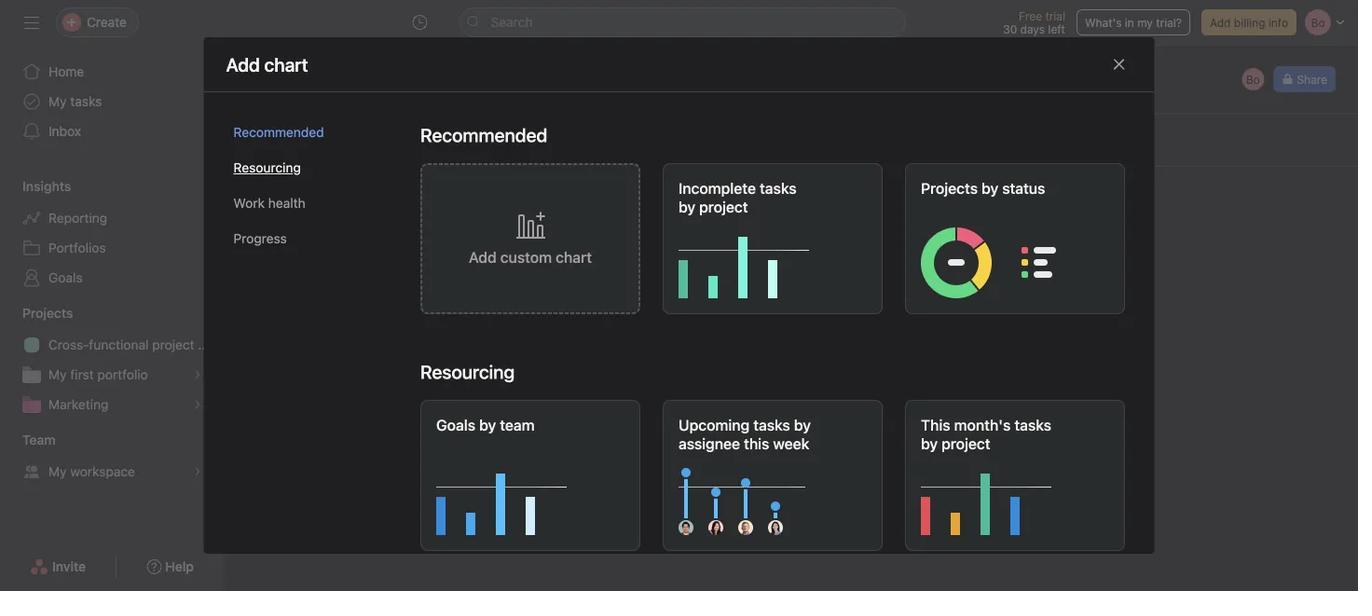 Task type: locate. For each thing, give the bounding box(es) containing it.
health
[[268, 195, 306, 211]]

tasks
[[70, 94, 102, 109], [760, 179, 796, 197], [753, 416, 790, 434], [1014, 416, 1051, 434]]

reporting up new dashboard
[[306, 58, 365, 74]]

by project inside incomplete tasks by project
[[678, 198, 748, 216]]

inbox link
[[11, 117, 213, 146]]

projects inside button
[[921, 179, 978, 197]]

add chart button
[[246, 127, 329, 153], [280, 189, 780, 510]]

1 horizontal spatial goals
[[436, 416, 475, 434]]

free
[[1019, 9, 1043, 22]]

reporting link
[[306, 56, 365, 76], [11, 203, 213, 233]]

recommended up resourcing button
[[234, 124, 324, 140]]

insights button
[[0, 177, 71, 196]]

month's
[[954, 416, 1011, 434]]

0 vertical spatial by project
[[678, 198, 748, 216]]

resourcing up work health
[[234, 160, 301, 175]]

portfolios link
[[11, 233, 213, 263]]

add chart up resourcing button
[[269, 133, 321, 146]]

0 horizontal spatial resourcing
[[234, 160, 301, 175]]

upcoming tasks by assignee this week button
[[663, 400, 883, 551]]

add custom chart
[[468, 248, 592, 266]]

report image
[[257, 68, 280, 90]]

tasks inside upcoming tasks by assignee this week
[[753, 416, 790, 434]]

billing
[[1234, 16, 1266, 29]]

add left custom chart
[[468, 248, 496, 266]]

1 horizontal spatial chart
[[528, 362, 556, 375]]

image of a blue lollipop chart image
[[678, 461, 869, 535]]

close image
[[1112, 57, 1127, 72]]

work
[[234, 195, 265, 211]]

goals left by team
[[436, 416, 475, 434]]

free trial 30 days left
[[1003, 9, 1066, 35]]

workspace
[[70, 464, 135, 479]]

2 my from the top
[[48, 367, 67, 382]]

0 vertical spatial reporting link
[[306, 56, 365, 76]]

my left 'first'
[[48, 367, 67, 382]]

resourcing up "goals by team"
[[420, 361, 514, 383]]

my for my workspace
[[48, 464, 67, 479]]

reporting up portfolios
[[48, 210, 107, 226]]

add billing info button
[[1202, 9, 1297, 35]]

incomplete tasks by project button
[[663, 163, 883, 314]]

reporting link up new dashboard
[[306, 56, 365, 76]]

tasks right "incomplete"
[[760, 179, 796, 197]]

teams element
[[0, 423, 224, 490]]

plan
[[198, 337, 224, 352]]

0 horizontal spatial reporting
[[48, 210, 107, 226]]

share button
[[1274, 66, 1336, 92]]

tasks right the month's
[[1014, 416, 1051, 434]]

add chart up by team
[[504, 362, 556, 375]]

custom chart
[[500, 248, 592, 266]]

1 horizontal spatial projects
[[921, 179, 978, 197]]

tasks up this week
[[753, 416, 790, 434]]

trial?
[[1156, 16, 1182, 29]]

1 vertical spatial my
[[48, 367, 67, 382]]

portfolio
[[97, 367, 148, 382]]

0 horizontal spatial by project
[[678, 198, 748, 216]]

work health button
[[234, 186, 390, 221]]

projects inside dropdown button
[[22, 305, 73, 321]]

in
[[1125, 16, 1135, 29]]

my up 'inbox'
[[48, 94, 67, 109]]

my workspace
[[48, 464, 135, 479]]

assignee
[[678, 435, 740, 453]]

goals down portfolios
[[48, 270, 83, 285]]

3 my from the top
[[48, 464, 67, 479]]

team button
[[0, 431, 56, 449]]

goals for goals by team
[[436, 416, 475, 434]]

0 vertical spatial my
[[48, 94, 67, 109]]

this
[[921, 416, 950, 434]]

search list box
[[459, 7, 907, 37]]

new dashboard
[[306, 78, 438, 100]]

recommended button
[[234, 115, 390, 150]]

chart
[[294, 133, 321, 146], [528, 362, 556, 375]]

1 vertical spatial reporting link
[[11, 203, 213, 233]]

image of a blue column chart image
[[436, 461, 626, 535]]

recommended down add to starred icon
[[420, 124, 547, 146]]

0 horizontal spatial recommended
[[234, 124, 324, 140]]

my
[[1138, 16, 1153, 29]]

my tasks
[[48, 94, 102, 109]]

left
[[1048, 22, 1066, 35]]

invite
[[52, 559, 86, 574]]

projects button
[[0, 304, 73, 323]]

projects by status button
[[905, 163, 1125, 314]]

goals
[[48, 270, 83, 285], [436, 416, 475, 434]]

by project
[[678, 198, 748, 216], [921, 435, 990, 453]]

tasks inside incomplete tasks by project
[[760, 179, 796, 197]]

add
[[1210, 16, 1231, 29], [269, 133, 290, 146], [468, 248, 496, 266], [504, 362, 525, 375]]

bo button
[[1241, 66, 1267, 92]]

tasks down home
[[70, 94, 102, 109]]

my first portfolio
[[48, 367, 148, 382]]

by project down 'this'
[[921, 435, 990, 453]]

search
[[491, 14, 533, 30]]

1 horizontal spatial by project
[[921, 435, 990, 453]]

1 vertical spatial resourcing
[[420, 361, 514, 383]]

my inside global 'element'
[[48, 94, 67, 109]]

my inside teams "element"
[[48, 464, 67, 479]]

my inside projects element
[[48, 367, 67, 382]]

progress button
[[234, 221, 390, 256]]

goals by team button
[[420, 400, 640, 551]]

1 vertical spatial projects
[[22, 305, 73, 321]]

0 horizontal spatial projects
[[22, 305, 73, 321]]

by project inside this month's tasks by project
[[921, 435, 990, 453]]

0 vertical spatial goals
[[48, 270, 83, 285]]

1 vertical spatial goals
[[436, 416, 475, 434]]

1 my from the top
[[48, 94, 67, 109]]

2 vertical spatial my
[[48, 464, 67, 479]]

goals inside button
[[436, 416, 475, 434]]

0 vertical spatial projects
[[921, 179, 978, 197]]

info
[[1269, 16, 1289, 29]]

search button
[[459, 7, 907, 37]]

0 vertical spatial resourcing
[[234, 160, 301, 175]]

projects
[[921, 179, 978, 197], [22, 305, 73, 321]]

projects for projects by status
[[921, 179, 978, 197]]

chart up by team
[[528, 362, 556, 375]]

work health
[[234, 195, 306, 211]]

0 horizontal spatial reporting link
[[11, 203, 213, 233]]

marketing
[[48, 397, 109, 412]]

1 horizontal spatial reporting link
[[306, 56, 365, 76]]

chart up resourcing button
[[294, 133, 321, 146]]

upcoming tasks by assignee this week
[[678, 416, 811, 453]]

projects left by status
[[921, 179, 978, 197]]

add chart
[[269, 133, 321, 146], [504, 362, 556, 375]]

insights element
[[0, 170, 224, 297]]

0 vertical spatial reporting
[[306, 58, 365, 74]]

goals by team
[[436, 416, 534, 434]]

my down the team
[[48, 464, 67, 479]]

my workspace link
[[11, 457, 213, 487]]

1 vertical spatial reporting
[[48, 210, 107, 226]]

my
[[48, 94, 67, 109], [48, 367, 67, 382], [48, 464, 67, 479]]

reporting
[[306, 58, 365, 74], [48, 210, 107, 226]]

1 vertical spatial add chart
[[504, 362, 556, 375]]

add left billing
[[1210, 16, 1231, 29]]

1 horizontal spatial resourcing
[[420, 361, 514, 383]]

recommended
[[420, 124, 547, 146], [234, 124, 324, 140]]

0 horizontal spatial add chart
[[269, 133, 321, 146]]

functional
[[89, 337, 149, 352]]

add to starred image
[[473, 82, 488, 97]]

show options image
[[447, 82, 462, 97]]

add chart
[[226, 53, 308, 75]]

tasks inside my tasks link
[[70, 94, 102, 109]]

project
[[152, 337, 195, 352]]

0 vertical spatial chart
[[294, 133, 321, 146]]

0 horizontal spatial goals
[[48, 270, 83, 285]]

cross-
[[48, 337, 89, 352]]

global element
[[0, 46, 224, 158]]

incomplete tasks by project
[[678, 179, 796, 216]]

by project down "incomplete"
[[678, 198, 748, 216]]

add up resourcing button
[[269, 133, 290, 146]]

add inside 'add custom chart' button
[[468, 248, 496, 266]]

1 vertical spatial by project
[[921, 435, 990, 453]]

first
[[70, 367, 94, 382]]

add up by team
[[504, 362, 525, 375]]

reporting link up portfolios
[[11, 203, 213, 233]]

goals inside insights element
[[48, 270, 83, 285]]

projects for projects
[[22, 305, 73, 321]]

resourcing
[[234, 160, 301, 175], [420, 361, 514, 383]]

projects up cross-
[[22, 305, 73, 321]]



Task type: vqa. For each thing, say whether or not it's contained in the screenshot.
Toolbar
no



Task type: describe. For each thing, give the bounding box(es) containing it.
tasks for incomplete
[[760, 179, 796, 197]]

goals for goals
[[48, 270, 83, 285]]

days
[[1021, 22, 1045, 35]]

what's in my trial? button
[[1077, 9, 1191, 35]]

1 horizontal spatial reporting
[[306, 58, 365, 74]]

by
[[794, 416, 811, 434]]

by status
[[981, 179, 1045, 197]]

add billing info
[[1210, 16, 1289, 29]]

recommended inside button
[[234, 124, 324, 140]]

insights
[[22, 179, 71, 194]]

my first portfolio link
[[11, 360, 213, 390]]

hide sidebar image
[[24, 15, 39, 30]]

by team
[[479, 416, 534, 434]]

marketing link
[[11, 390, 213, 420]]

portfolios
[[48, 240, 106, 255]]

add custom chart button
[[420, 163, 640, 314]]

tasks for upcoming
[[753, 416, 790, 434]]

tasks inside this month's tasks by project
[[1014, 416, 1051, 434]]

my for my tasks
[[48, 94, 67, 109]]

goals link
[[11, 263, 213, 293]]

this week
[[744, 435, 809, 453]]

0 vertical spatial add chart button
[[246, 127, 329, 153]]

team
[[22, 432, 56, 448]]

image of a multicolored donut chart image
[[921, 224, 1111, 298]]

upcoming
[[678, 416, 749, 434]]

projects by status
[[921, 179, 1045, 197]]

this month's tasks by project button
[[905, 400, 1125, 551]]

what's
[[1085, 16, 1122, 29]]

progress
[[234, 231, 287, 246]]

image of a green column chart image
[[678, 224, 869, 298]]

reporting inside insights element
[[48, 210, 107, 226]]

cross-functional project plan
[[48, 337, 224, 352]]

add inside add billing info button
[[1210, 16, 1231, 29]]

1 horizontal spatial add chart
[[504, 362, 556, 375]]

30
[[1003, 22, 1018, 35]]

home link
[[11, 57, 213, 87]]

this month's tasks by project
[[921, 416, 1051, 453]]

1 vertical spatial chart
[[528, 362, 556, 375]]

resourcing inside resourcing button
[[234, 160, 301, 175]]

incomplete
[[678, 179, 756, 197]]

bo
[[1247, 73, 1261, 86]]

1 vertical spatial add chart button
[[280, 189, 780, 510]]

my for my first portfolio
[[48, 367, 67, 382]]

image of a multicolored column chart image
[[921, 461, 1111, 535]]

inbox
[[48, 124, 81, 139]]

projects element
[[0, 297, 224, 423]]

home
[[48, 64, 84, 79]]

share
[[1297, 73, 1328, 86]]

1 horizontal spatial recommended
[[420, 124, 547, 146]]

trial
[[1046, 9, 1066, 22]]

resourcing button
[[234, 150, 390, 186]]

cross-functional project plan link
[[11, 330, 224, 360]]

0 vertical spatial add chart
[[269, 133, 321, 146]]

invite button
[[18, 550, 98, 584]]

0 horizontal spatial chart
[[294, 133, 321, 146]]

tasks for my
[[70, 94, 102, 109]]

my tasks link
[[11, 87, 213, 117]]

what's in my trial?
[[1085, 16, 1182, 29]]



